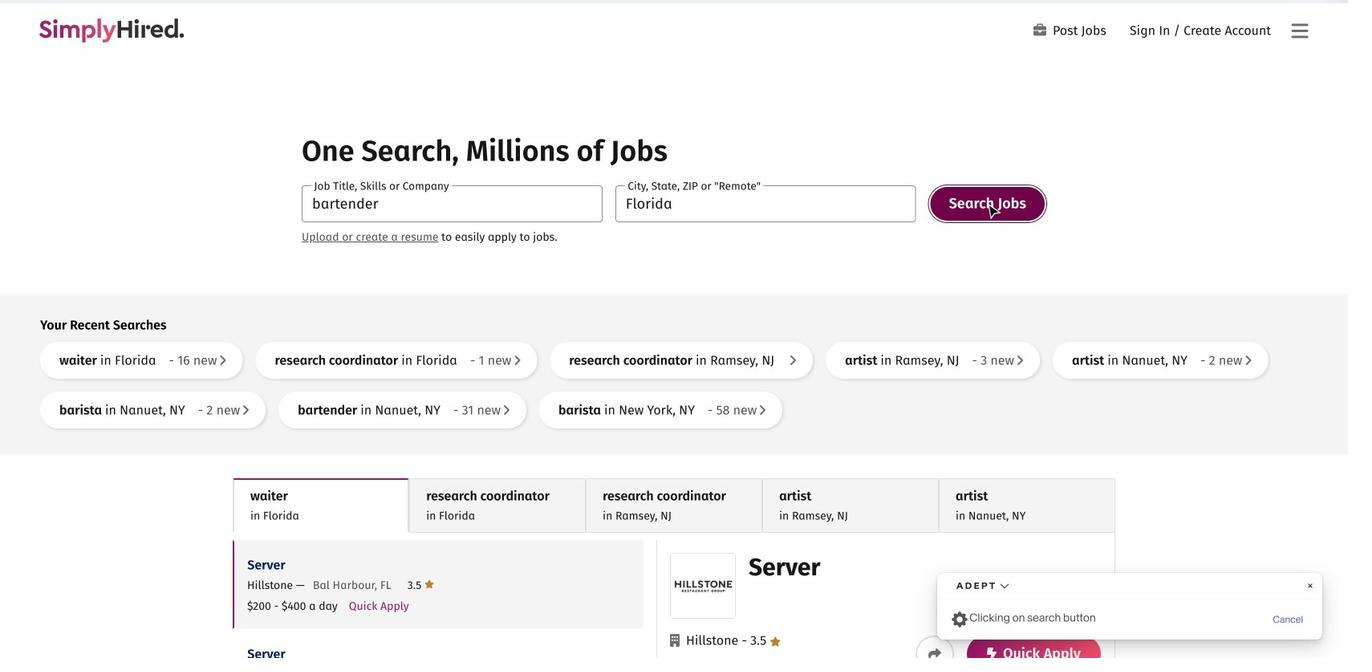 Task type: describe. For each thing, give the bounding box(es) containing it.
1 horizontal spatial job salary disclaimer image
[[353, 232, 366, 245]]

3.1 out of 5 stars element
[[412, 446, 439, 461]]

0 horizontal spatial job salary disclaimer image
[[301, 377, 313, 390]]

3.8 out of 5 stars element inside bartender - pt (kiltie) element
[[791, 174, 834, 189]]

main menu image
[[1292, 21, 1308, 40]]

0 horizontal spatial 3.8 out of 5 stars element
[[462, 155, 491, 171]]

briefcase image
[[1034, 23, 1046, 36]]

share this job image
[[959, 189, 972, 201]]

bolt lightning image
[[1018, 189, 1027, 201]]

star image for the 3.1 out of 5 stars element
[[429, 447, 439, 459]]

star image for the left 3.8 out of 5 stars element
[[482, 156, 491, 169]]



Task type: vqa. For each thing, say whether or not it's contained in the screenshot.
field
no



Task type: locate. For each thing, give the bounding box(es) containing it.
0 vertical spatial 3.8 out of 5 stars element
[[462, 155, 491, 171]]

2 group from the left
[[511, 12, 812, 49]]

star image
[[482, 156, 491, 169], [429, 447, 439, 459]]

location dot image
[[598, 199, 607, 212]]

list
[[160, 117, 571, 658]]

group
[[197, 12, 498, 49], [511, 12, 812, 49]]

building image
[[598, 175, 607, 188]]

1 group from the left
[[197, 12, 498, 49]]

star image
[[823, 178, 834, 187]]

0 horizontal spatial group
[[197, 12, 498, 49]]

1 vertical spatial job salary disclaimer image
[[301, 377, 313, 390]]

job salary disclaimer image
[[353, 232, 366, 245], [301, 377, 313, 390]]

0 vertical spatial job salary disclaimer image
[[353, 232, 366, 245]]

1 vertical spatial star image
[[429, 447, 439, 459]]

0 horizontal spatial star image
[[429, 447, 439, 459]]

bartender - pt (kiltie) element
[[584, 117, 1146, 658]]

1 horizontal spatial star image
[[482, 156, 491, 169]]

3.8 out of 5 stars element
[[462, 155, 491, 171], [791, 174, 834, 189]]

1 horizontal spatial 3.8 out of 5 stars element
[[791, 174, 834, 189]]

1 vertical spatial 3.8 out of 5 stars element
[[791, 174, 834, 189]]

1 horizontal spatial group
[[511, 12, 812, 49]]

None text field
[[197, 12, 498, 49], [511, 12, 812, 49], [197, 12, 498, 49], [511, 12, 812, 49]]

simplyhired logo image
[[39, 18, 185, 42]]

option group
[[160, 74, 280, 104]]

0 vertical spatial star image
[[482, 156, 491, 169]]



